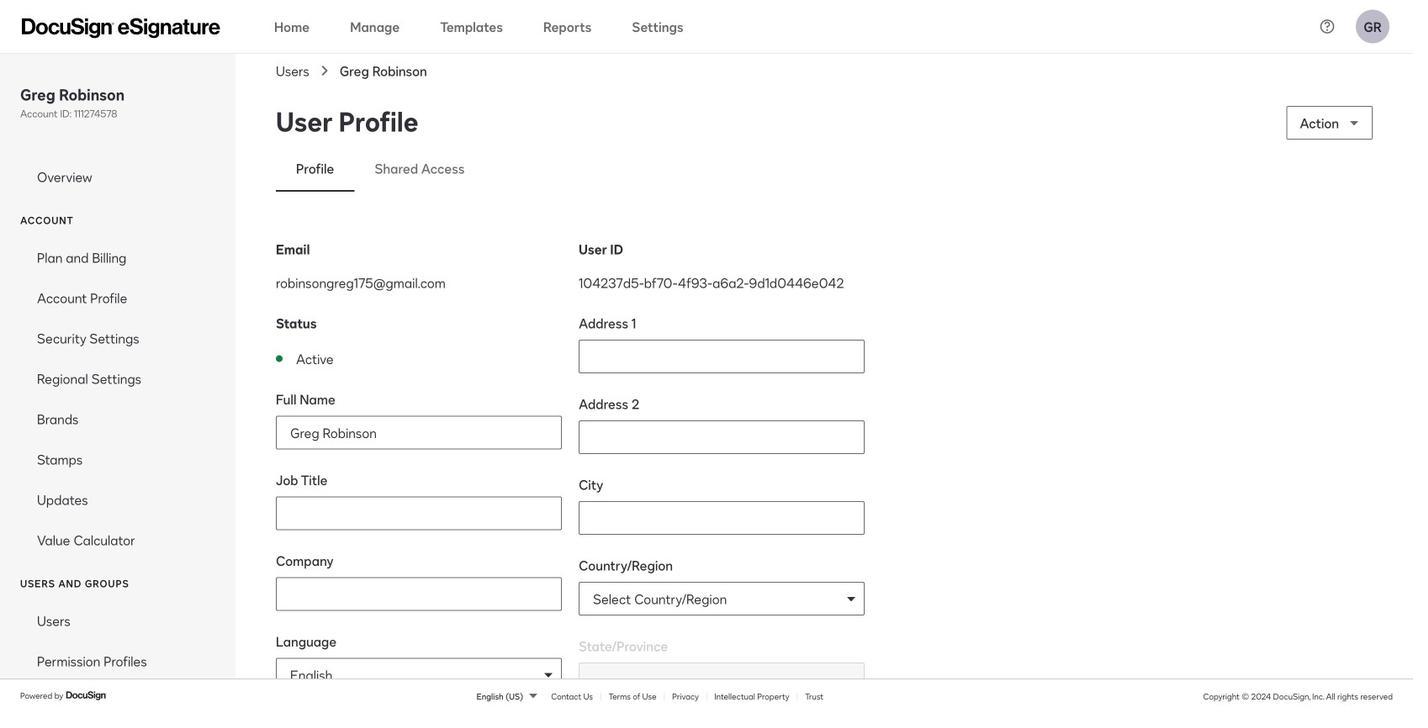 Task type: locate. For each thing, give the bounding box(es) containing it.
None text field
[[277, 417, 561, 449], [580, 421, 864, 453], [580, 502, 864, 534], [277, 417, 561, 449], [580, 421, 864, 453], [580, 502, 864, 534]]

docusign admin image
[[22, 18, 220, 38]]

tab list
[[276, 145, 1373, 192]]

users and groups element
[[0, 601, 236, 713]]

None text field
[[580, 341, 864, 373], [277, 498, 561, 530], [277, 578, 561, 610], [580, 664, 864, 696], [580, 341, 864, 373], [277, 498, 561, 530], [277, 578, 561, 610], [580, 664, 864, 696]]

docusign image
[[66, 689, 108, 703]]



Task type: vqa. For each thing, say whether or not it's contained in the screenshot.
Productivity Improvements Per Document image
no



Task type: describe. For each thing, give the bounding box(es) containing it.
account element
[[0, 237, 236, 560]]



